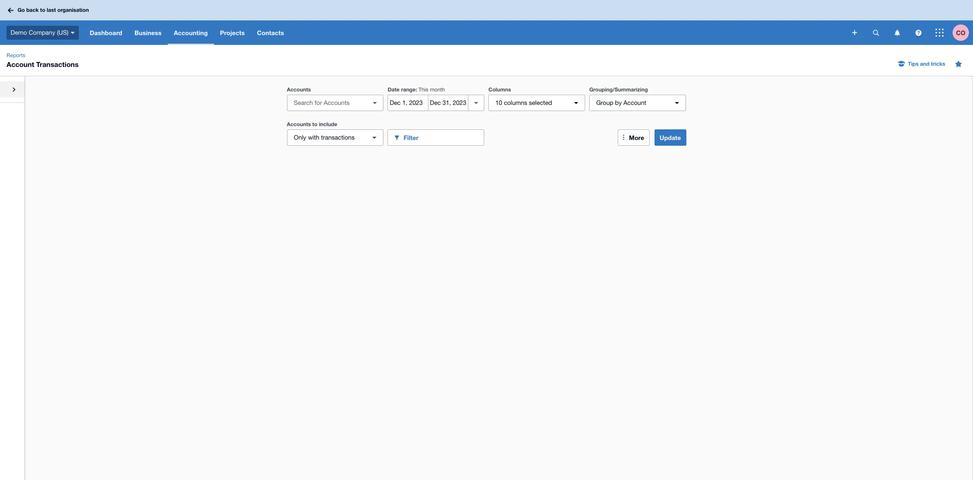 Task type: locate. For each thing, give the bounding box(es) containing it.
organisation
[[57, 7, 89, 13]]

0 horizontal spatial account
[[7, 60, 34, 69]]

tips and tricks
[[908, 60, 946, 67]]

projects
[[220, 29, 245, 36]]

only with transactions button
[[287, 130, 384, 146]]

reports link
[[3, 51, 29, 60]]

svg image
[[8, 8, 13, 13], [936, 29, 944, 37], [873, 30, 879, 36], [895, 30, 900, 36]]

0 horizontal spatial to
[[40, 7, 45, 13]]

demo company (us)
[[11, 29, 69, 36]]

1 vertical spatial accounts
[[287, 121, 311, 127]]

banner
[[0, 0, 974, 45]]

account
[[7, 60, 34, 69], [624, 99, 647, 106]]

update
[[660, 134, 681, 141]]

tricks
[[932, 60, 946, 67]]

last
[[47, 7, 56, 13]]

go back to last organisation
[[18, 7, 89, 13]]

account inside reports account transactions
[[7, 60, 34, 69]]

1 vertical spatial account
[[624, 99, 647, 106]]

this
[[419, 87, 429, 93]]

account inside popup button
[[624, 99, 647, 106]]

remove from favorites image
[[951, 56, 967, 72]]

filter
[[404, 134, 419, 141]]

0 vertical spatial to
[[40, 7, 45, 13]]

to
[[40, 7, 45, 13], [313, 121, 318, 127]]

2 accounts from the top
[[287, 121, 311, 127]]

business
[[135, 29, 162, 36]]

10 columns selected
[[496, 99, 552, 106]]

0 vertical spatial account
[[7, 60, 34, 69]]

1 horizontal spatial to
[[313, 121, 318, 127]]

accounts up only
[[287, 121, 311, 127]]

group
[[597, 99, 614, 106]]

to left include
[[313, 121, 318, 127]]

to left the last
[[40, 7, 45, 13]]

range
[[401, 86, 416, 93]]

Search for Accounts text field
[[287, 95, 369, 111]]

only
[[294, 134, 306, 141]]

0 horizontal spatial svg image
[[71, 32, 75, 34]]

accounts up the 'search for accounts' text field at the top of the page
[[287, 86, 311, 93]]

co
[[957, 29, 966, 36]]

columns
[[489, 86, 511, 93]]

and
[[921, 60, 930, 67]]

1 accounts from the top
[[287, 86, 311, 93]]

demo company (us) button
[[0, 20, 84, 45]]

account right by
[[624, 99, 647, 106]]

accounts for accounts
[[287, 86, 311, 93]]

back
[[26, 7, 39, 13]]

accounting
[[174, 29, 208, 36]]

reports
[[7, 52, 25, 58]]

0 vertical spatial accounts
[[287, 86, 311, 93]]

1 horizontal spatial svg image
[[853, 30, 858, 35]]

1 horizontal spatial account
[[624, 99, 647, 106]]

svg image
[[916, 30, 922, 36], [853, 30, 858, 35], [71, 32, 75, 34]]

go back to last organisation link
[[5, 3, 94, 17]]

accounts
[[287, 86, 311, 93], [287, 121, 311, 127]]

None field
[[287, 95, 384, 111]]

co button
[[953, 20, 974, 45]]

to inside go back to last organisation link
[[40, 7, 45, 13]]

projects button
[[214, 20, 251, 45]]

date
[[388, 86, 400, 93]]

account down the reports link
[[7, 60, 34, 69]]

transactions
[[321, 134, 355, 141]]

group by account
[[597, 99, 647, 106]]

columns
[[504, 99, 528, 106]]

demo
[[11, 29, 27, 36]]

accounts to include
[[287, 121, 337, 127]]

contacts button
[[251, 20, 290, 45]]



Task type: vqa. For each thing, say whether or not it's contained in the screenshot.
Invoice Date
no



Task type: describe. For each thing, give the bounding box(es) containing it.
:
[[416, 86, 417, 93]]

company
[[29, 29, 55, 36]]

more button
[[618, 130, 650, 146]]

update button
[[655, 130, 687, 146]]

Select end date field
[[429, 95, 468, 111]]

filter button
[[388, 130, 485, 146]]

dashboard
[[90, 29, 122, 36]]

1 vertical spatial to
[[313, 121, 318, 127]]

selected
[[529, 99, 552, 106]]

go
[[18, 7, 25, 13]]

tips
[[908, 60, 919, 67]]

open image
[[367, 95, 383, 111]]

grouping/summarizing
[[590, 86, 648, 93]]

include
[[319, 121, 337, 127]]

transactions
[[36, 60, 79, 69]]

only with transactions
[[294, 134, 355, 141]]

contacts
[[257, 29, 284, 36]]

business button
[[128, 20, 168, 45]]

svg image inside go back to last organisation link
[[8, 8, 13, 13]]

accounting button
[[168, 20, 214, 45]]

(us)
[[57, 29, 69, 36]]

group by account button
[[590, 95, 686, 111]]

date range : this month
[[388, 86, 445, 93]]

Select start date field
[[388, 95, 428, 111]]

more
[[629, 134, 645, 141]]

2 horizontal spatial svg image
[[916, 30, 922, 36]]

with
[[308, 134, 320, 141]]

by
[[615, 99, 622, 106]]

tips and tricks button
[[894, 57, 951, 70]]

banner containing co
[[0, 0, 974, 45]]

month
[[430, 87, 445, 93]]

accounts for accounts to include
[[287, 121, 311, 127]]

reports account transactions
[[7, 52, 79, 69]]

list of convenience dates image
[[468, 95, 485, 111]]

dashboard link
[[84, 20, 128, 45]]

10
[[496, 99, 503, 106]]

svg image inside demo company (us) popup button
[[71, 32, 75, 34]]



